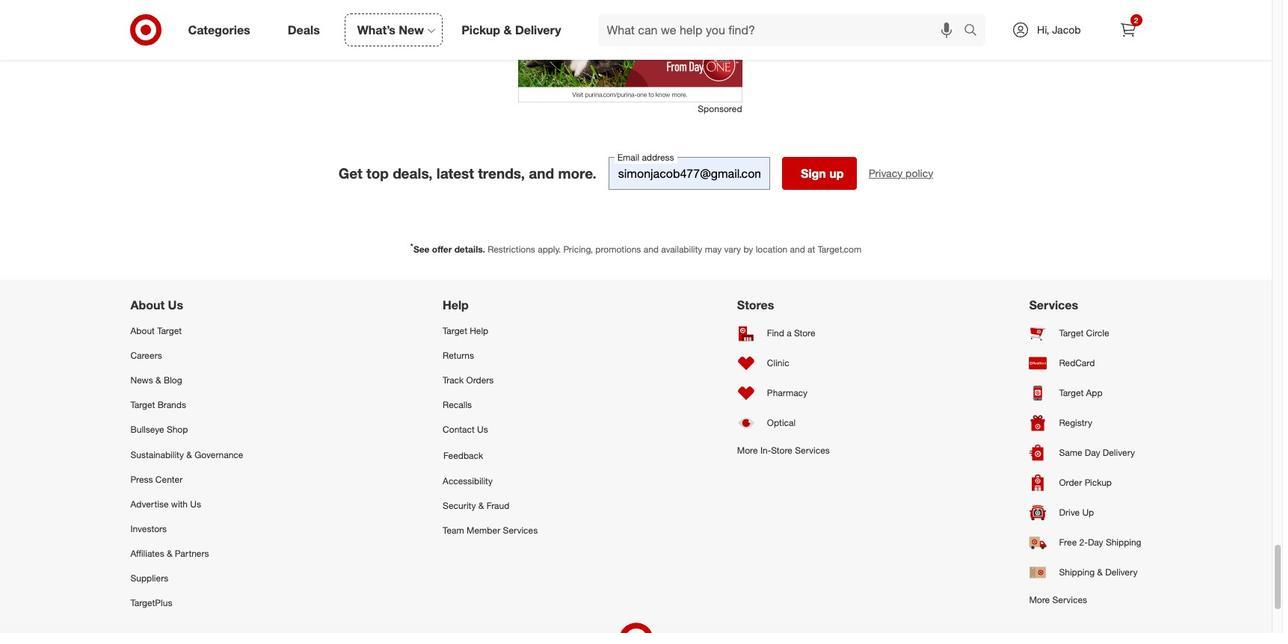 Task type: describe. For each thing, give the bounding box(es) containing it.
order
[[1059, 477, 1082, 489]]

1 horizontal spatial us
[[190, 499, 201, 510]]

recalls link
[[443, 393, 538, 418]]

team member services
[[443, 525, 538, 536]]

2 link
[[1112, 13, 1145, 46]]

services down "optical" link
[[795, 445, 830, 456]]

offer
[[432, 244, 452, 255]]

pricing,
[[563, 244, 593, 255]]

contact
[[443, 424, 475, 436]]

target for target app
[[1059, 388, 1084, 399]]

1 horizontal spatial and
[[644, 244, 659, 255]]

find
[[767, 328, 784, 339]]

investors link
[[131, 517, 243, 542]]

get top deals, latest trends, and more.
[[339, 164, 597, 182]]

pickup inside the pickup & delivery link
[[462, 22, 500, 37]]

find a store link
[[737, 319, 830, 348]]

target circle link
[[1029, 319, 1142, 348]]

search button
[[957, 13, 993, 49]]

partners
[[175, 548, 209, 560]]

What can we help you find? suggestions appear below search field
[[598, 13, 968, 46]]

free
[[1059, 537, 1077, 548]]

orders
[[466, 375, 494, 386]]

services down fraud
[[503, 525, 538, 536]]

advertise with us
[[131, 499, 201, 510]]

trends,
[[478, 164, 525, 182]]

delivery for shipping & delivery
[[1106, 567, 1138, 578]]

day inside free 2-day shipping link
[[1088, 537, 1104, 548]]

target circle
[[1059, 328, 1110, 339]]

store for a
[[794, 328, 816, 339]]

with
[[171, 499, 188, 510]]

deals
[[288, 22, 320, 37]]

sustainability & governance link
[[131, 442, 243, 467]]

1 vertical spatial help
[[470, 325, 489, 336]]

investors
[[131, 524, 167, 535]]

target brands
[[131, 400, 186, 411]]

in-
[[761, 445, 771, 456]]

availability
[[661, 244, 703, 255]]

apply.
[[538, 244, 561, 255]]

restrictions
[[488, 244, 535, 255]]

see
[[414, 244, 430, 255]]

target help link
[[443, 319, 538, 343]]

& for shipping
[[1097, 567, 1103, 578]]

sign up
[[801, 166, 844, 181]]

advertise with us link
[[131, 492, 243, 517]]

pickup & delivery
[[462, 22, 561, 37]]

member
[[467, 525, 501, 536]]

team
[[443, 525, 464, 536]]

target for target circle
[[1059, 328, 1084, 339]]

search
[[957, 24, 993, 39]]

sign up button
[[782, 157, 857, 190]]

hi,
[[1037, 23, 1050, 36]]

target: expect more. pay less. image
[[426, 616, 846, 633]]

bullseye shop link
[[131, 418, 243, 442]]

advertise
[[131, 499, 169, 510]]

bullseye
[[131, 424, 164, 436]]

drive up link
[[1029, 498, 1142, 528]]

a
[[787, 328, 792, 339]]

about target
[[131, 325, 182, 336]]

more in-store services link
[[737, 438, 830, 463]]

what's new
[[357, 22, 424, 37]]

more for more in-store services
[[737, 445, 758, 456]]

targetplus
[[131, 598, 172, 609]]

us for contact us
[[477, 424, 488, 436]]

more services
[[1029, 594, 1087, 606]]

registry
[[1059, 418, 1093, 429]]

pharmacy
[[767, 388, 808, 399]]

suppliers
[[131, 573, 168, 584]]

& for sustainability
[[186, 449, 192, 460]]

optical
[[767, 418, 796, 429]]

contact us link
[[443, 418, 538, 442]]

pickup inside order pickup link
[[1085, 477, 1112, 489]]

what's new link
[[345, 13, 443, 46]]

brands
[[158, 400, 186, 411]]

stores
[[737, 298, 774, 313]]

sign
[[801, 166, 826, 181]]

pickup & delivery link
[[449, 13, 580, 46]]

blog
[[164, 375, 182, 386]]

careers
[[131, 350, 162, 361]]

free 2-day shipping
[[1059, 537, 1142, 548]]

shipping & delivery
[[1059, 567, 1138, 578]]

us for about us
[[168, 298, 183, 313]]

hi, jacob
[[1037, 23, 1081, 36]]

& for security
[[478, 500, 484, 511]]

order pickup
[[1059, 477, 1112, 489]]

* see offer details. restrictions apply. pricing, promotions and availability may vary by location and at target.com
[[410, 241, 862, 255]]

security & fraud link
[[443, 494, 538, 518]]

top
[[367, 164, 389, 182]]

affiliates & partners
[[131, 548, 209, 560]]

center
[[155, 474, 183, 485]]

recalls
[[443, 400, 472, 411]]

policy
[[906, 167, 934, 179]]

order pickup link
[[1029, 468, 1142, 498]]

privacy policy link
[[869, 166, 934, 181]]

services down "shipping & delivery" link
[[1053, 594, 1087, 606]]

accessibility
[[443, 475, 493, 487]]

1 vertical spatial shipping
[[1059, 567, 1095, 578]]

track
[[443, 375, 464, 386]]

target help
[[443, 325, 489, 336]]



Task type: locate. For each thing, give the bounding box(es) containing it.
clinic link
[[737, 348, 830, 378]]

services up target circle
[[1029, 298, 1079, 313]]

fraud
[[487, 500, 510, 511]]

same day delivery link
[[1029, 438, 1142, 468]]

pharmacy link
[[737, 378, 830, 408]]

vary
[[724, 244, 741, 255]]

target up returns in the left of the page
[[443, 325, 467, 336]]

store right a
[[794, 328, 816, 339]]

more down "shipping & delivery" link
[[1029, 594, 1050, 606]]

sponsored
[[698, 103, 742, 114]]

delivery for pickup & delivery
[[515, 22, 561, 37]]

2 horizontal spatial and
[[790, 244, 805, 255]]

store for in-
[[771, 445, 793, 456]]

1 vertical spatial about
[[131, 325, 155, 336]]

feedback button
[[443, 442, 538, 469]]

day right free
[[1088, 537, 1104, 548]]

shipping up shipping & delivery
[[1106, 537, 1142, 548]]

0 horizontal spatial us
[[168, 298, 183, 313]]

& for pickup
[[504, 22, 512, 37]]

1 horizontal spatial shipping
[[1106, 537, 1142, 548]]

about for about us
[[131, 298, 165, 313]]

0 vertical spatial us
[[168, 298, 183, 313]]

us
[[168, 298, 183, 313], [477, 424, 488, 436], [190, 499, 201, 510]]

affiliates & partners link
[[131, 542, 243, 566]]

at
[[808, 244, 815, 255]]

target for target brands
[[131, 400, 155, 411]]

about up 'careers'
[[131, 325, 155, 336]]

categories
[[188, 22, 250, 37]]

day inside same day delivery link
[[1085, 447, 1101, 459]]

us right with
[[190, 499, 201, 510]]

0 horizontal spatial more
[[737, 445, 758, 456]]

get
[[339, 164, 363, 182]]

about for about target
[[131, 325, 155, 336]]

and
[[529, 164, 554, 182], [644, 244, 659, 255], [790, 244, 805, 255]]

0 vertical spatial day
[[1085, 447, 1101, 459]]

0 vertical spatial help
[[443, 298, 469, 313]]

& for news
[[156, 375, 161, 386]]

2-
[[1080, 537, 1088, 548]]

drive up
[[1059, 507, 1094, 519]]

1 vertical spatial day
[[1088, 537, 1104, 548]]

us right contact
[[477, 424, 488, 436]]

security & fraud
[[443, 500, 510, 511]]

*
[[410, 241, 414, 250]]

day right same
[[1085, 447, 1101, 459]]

about
[[131, 298, 165, 313], [131, 325, 155, 336]]

0 vertical spatial delivery
[[515, 22, 561, 37]]

0 horizontal spatial pickup
[[462, 22, 500, 37]]

1 about from the top
[[131, 298, 165, 313]]

bullseye shop
[[131, 424, 188, 436]]

careers link
[[131, 343, 243, 368]]

shipping up more services "link"
[[1059, 567, 1095, 578]]

1 vertical spatial store
[[771, 445, 793, 456]]

advertisement region
[[518, 0, 742, 102]]

free 2-day shipping link
[[1029, 528, 1142, 558]]

and left at
[[790, 244, 805, 255]]

about target link
[[131, 319, 243, 343]]

store down "optical" link
[[771, 445, 793, 456]]

1 horizontal spatial pickup
[[1085, 477, 1112, 489]]

services
[[1029, 298, 1079, 313], [795, 445, 830, 456], [503, 525, 538, 536], [1053, 594, 1087, 606]]

0 vertical spatial shipping
[[1106, 537, 1142, 548]]

1 horizontal spatial store
[[794, 328, 816, 339]]

same
[[1059, 447, 1083, 459]]

about us
[[131, 298, 183, 313]]

and left availability
[[644, 244, 659, 255]]

shipping
[[1106, 537, 1142, 548], [1059, 567, 1095, 578]]

more services link
[[1029, 588, 1142, 613]]

feedback
[[444, 450, 483, 461]]

0 vertical spatial store
[[794, 328, 816, 339]]

pickup right new
[[462, 22, 500, 37]]

& for affiliates
[[167, 548, 172, 560]]

up
[[1083, 507, 1094, 519]]

1 vertical spatial delivery
[[1103, 447, 1135, 459]]

2 horizontal spatial us
[[477, 424, 488, 436]]

about up about target
[[131, 298, 165, 313]]

2 vertical spatial delivery
[[1106, 567, 1138, 578]]

promotions
[[596, 244, 641, 255]]

&
[[504, 22, 512, 37], [156, 375, 161, 386], [186, 449, 192, 460], [478, 500, 484, 511], [167, 548, 172, 560], [1097, 567, 1103, 578]]

sustainability
[[131, 449, 184, 460]]

None text field
[[609, 157, 770, 190]]

targetplus link
[[131, 591, 243, 616]]

news
[[131, 375, 153, 386]]

deals link
[[275, 13, 339, 46]]

press
[[131, 474, 153, 485]]

1 horizontal spatial more
[[1029, 594, 1050, 606]]

0 horizontal spatial help
[[443, 298, 469, 313]]

target down news
[[131, 400, 155, 411]]

find a store
[[767, 328, 816, 339]]

target left app
[[1059, 388, 1084, 399]]

team member services link
[[443, 518, 538, 543]]

help up target help
[[443, 298, 469, 313]]

jacob
[[1052, 23, 1081, 36]]

help up returns link
[[470, 325, 489, 336]]

0 vertical spatial more
[[737, 445, 758, 456]]

& inside "link"
[[186, 449, 192, 460]]

help
[[443, 298, 469, 313], [470, 325, 489, 336]]

0 horizontal spatial shipping
[[1059, 567, 1095, 578]]

track orders link
[[443, 368, 538, 393]]

2 about from the top
[[131, 325, 155, 336]]

2 vertical spatial us
[[190, 499, 201, 510]]

target.com
[[818, 244, 862, 255]]

target brands link
[[131, 393, 243, 418]]

drive
[[1059, 507, 1080, 519]]

news & blog
[[131, 375, 182, 386]]

2
[[1134, 16, 1139, 25]]

accessibility link
[[443, 469, 538, 494]]

more inside "link"
[[1029, 594, 1050, 606]]

0 horizontal spatial store
[[771, 445, 793, 456]]

redcard link
[[1029, 348, 1142, 378]]

1 vertical spatial more
[[1029, 594, 1050, 606]]

more left in-
[[737, 445, 758, 456]]

us up about target link
[[168, 298, 183, 313]]

delivery for same day delivery
[[1103, 447, 1135, 459]]

target for target help
[[443, 325, 467, 336]]

more.
[[558, 164, 597, 182]]

returns
[[443, 350, 474, 361]]

up
[[830, 166, 844, 181]]

0 vertical spatial pickup
[[462, 22, 500, 37]]

1 vertical spatial pickup
[[1085, 477, 1112, 489]]

suppliers link
[[131, 566, 243, 591]]

by
[[744, 244, 753, 255]]

security
[[443, 500, 476, 511]]

1 horizontal spatial help
[[470, 325, 489, 336]]

target left circle
[[1059, 328, 1084, 339]]

more for more services
[[1029, 594, 1050, 606]]

privacy policy
[[869, 167, 934, 179]]

affiliates
[[131, 548, 164, 560]]

0 horizontal spatial and
[[529, 164, 554, 182]]

press center link
[[131, 467, 243, 492]]

contact us
[[443, 424, 488, 436]]

clinic
[[767, 358, 790, 369]]

track orders
[[443, 375, 494, 386]]

app
[[1086, 388, 1103, 399]]

and left more.
[[529, 164, 554, 182]]

pickup right 'order'
[[1085, 477, 1112, 489]]

0 vertical spatial about
[[131, 298, 165, 313]]

target app link
[[1029, 378, 1142, 408]]

1 vertical spatial us
[[477, 424, 488, 436]]

latest
[[437, 164, 474, 182]]

day
[[1085, 447, 1101, 459], [1088, 537, 1104, 548]]

more
[[737, 445, 758, 456], [1029, 594, 1050, 606]]

registry link
[[1029, 408, 1142, 438]]

what's
[[357, 22, 396, 37]]

target down about us
[[157, 325, 182, 336]]



Task type: vqa. For each thing, say whether or not it's contained in the screenshot.
Us for About Us
yes



